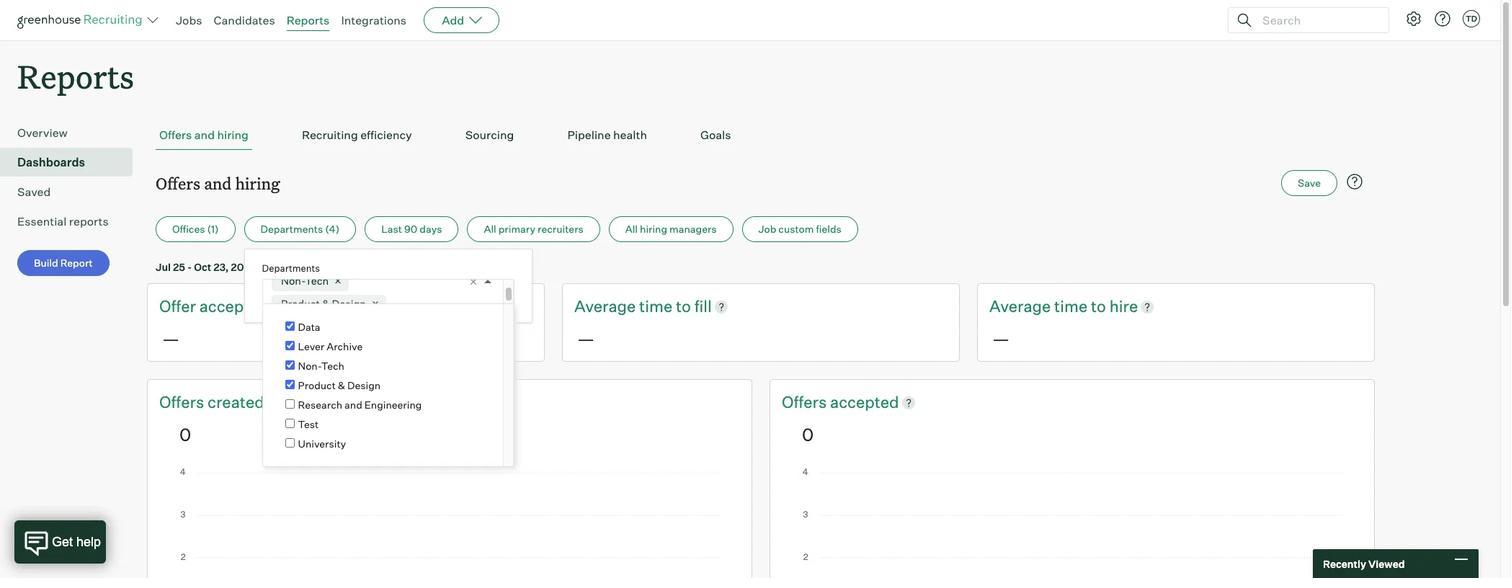 Task type: vqa. For each thing, say whether or not it's contained in the screenshot.
T
no



Task type: describe. For each thing, give the bounding box(es) containing it.
(1)
[[207, 223, 219, 235]]

created
[[208, 392, 264, 412]]

created link
[[208, 391, 264, 414]]

all primary recruiters button
[[467, 216, 600, 242]]

offices
[[172, 223, 205, 235]]

integrations link
[[341, 13, 407, 27]]

overview
[[17, 126, 68, 140]]

accepted
[[830, 392, 899, 412]]

dashboards
[[17, 155, 85, 170]]

build
[[34, 257, 58, 269]]

1 vertical spatial non-
[[298, 360, 321, 372]]

0 vertical spatial &
[[322, 297, 330, 310]]

recently
[[1323, 558, 1367, 570]]

and inside "button"
[[194, 128, 215, 142]]

candidates
[[214, 13, 275, 27]]

essential reports link
[[17, 213, 127, 230]]

hire
[[1110, 296, 1138, 316]]

saved link
[[17, 183, 127, 201]]

sourcing button
[[462, 121, 518, 150]]

0 vertical spatial non-tech
[[281, 274, 329, 287]]

viewed
[[1369, 558, 1405, 570]]

Non-Tech checkbox
[[285, 361, 295, 370]]

1 vertical spatial non-tech
[[298, 360, 344, 372]]

greenhouse recruiting image
[[17, 12, 147, 29]]

hiring inside "button"
[[217, 128, 249, 142]]

lever
[[298, 341, 325, 353]]

build report button
[[17, 250, 109, 276]]

job custom fields button
[[742, 216, 858, 242]]

td button
[[1463, 10, 1481, 27]]

fields
[[816, 223, 842, 235]]

2 jul from the left
[[362, 261, 377, 273]]

Search text field
[[1259, 10, 1376, 31]]

data
[[298, 321, 320, 333]]

offers and hiring button
[[156, 121, 252, 150]]

jobs link
[[176, 13, 202, 27]]

integrations
[[341, 13, 407, 27]]

1 vertical spatial hiring
[[235, 172, 280, 194]]

1 vertical spatial tech
[[321, 360, 344, 372]]

report
[[60, 257, 93, 269]]

2 - from the left
[[355, 261, 360, 273]]

(4)
[[325, 223, 340, 235]]

save
[[1298, 177, 1321, 189]]

1 vertical spatial and
[[204, 172, 232, 194]]

Lever Archive checkbox
[[285, 341, 295, 351]]

university
[[298, 438, 346, 450]]

pipeline
[[568, 128, 611, 142]]

last 90 days
[[381, 223, 442, 235]]

add
[[442, 13, 464, 27]]

candidates link
[[214, 13, 275, 27]]

0 vertical spatial product & design
[[281, 297, 366, 310]]

td button
[[1460, 7, 1484, 30]]

archive
[[327, 341, 363, 353]]

departments for departments
[[262, 263, 320, 274]]

1 jul from the left
[[156, 261, 171, 273]]

25
[[173, 261, 185, 273]]

departments (4)
[[261, 223, 340, 235]]

1 vertical spatial offers and hiring
[[156, 172, 280, 194]]

jul 25 - oct 23, 2023 compared to apr 26 - jul 24, 2023
[[156, 261, 423, 273]]

lever archive
[[298, 341, 363, 353]]

time link for fill
[[639, 296, 676, 318]]

jobs
[[176, 13, 202, 27]]

pipeline health
[[568, 128, 647, 142]]

last 90 days button
[[365, 216, 459, 242]]

compared
[[258, 261, 306, 273]]

custom
[[779, 223, 814, 235]]

job custom fields
[[759, 223, 842, 235]]

offers created
[[159, 392, 264, 412]]

dashboards link
[[17, 154, 127, 171]]

faq image
[[1347, 173, 1364, 190]]

engineering
[[365, 399, 422, 411]]

1 — from the left
[[162, 328, 180, 350]]

managers
[[670, 223, 717, 235]]

average time to for hire
[[990, 296, 1110, 316]]

1 horizontal spatial &
[[338, 379, 345, 392]]

offer link
[[159, 296, 199, 318]]

to for fill
[[676, 296, 691, 316]]

health
[[613, 128, 647, 142]]

last
[[381, 223, 402, 235]]

test
[[298, 418, 319, 431]]

0 vertical spatial non-
[[281, 274, 305, 287]]

recruiters
[[538, 223, 584, 235]]

average link for fill
[[575, 296, 639, 318]]

fill
[[695, 296, 712, 316]]



Task type: locate. For each thing, give the bounding box(es) containing it.
Test checkbox
[[285, 419, 295, 429]]

2 average time to from the left
[[990, 296, 1110, 316]]

0 vertical spatial product
[[281, 297, 320, 310]]

0 vertical spatial reports
[[287, 13, 330, 27]]

0 horizontal spatial to link
[[676, 296, 695, 318]]

departments for departments (4)
[[261, 223, 323, 235]]

non-tech down jul 25 - oct 23, 2023 compared to apr 26 - jul 24, 2023
[[281, 274, 329, 287]]

average time to for fill
[[575, 296, 695, 316]]

non-
[[281, 274, 305, 287], [298, 360, 321, 372]]

1 vertical spatial departments
[[262, 263, 320, 274]]

to
[[309, 261, 318, 273], [676, 296, 691, 316], [1091, 296, 1106, 316]]

2 0 from the left
[[802, 424, 814, 445]]

tech
[[305, 274, 329, 287], [321, 360, 344, 372]]

—
[[162, 328, 180, 350], [577, 328, 595, 350], [993, 328, 1010, 350]]

offers link for 2nd xychart 'image' from right
[[159, 391, 208, 414]]

26
[[341, 261, 353, 273]]

efficiency
[[361, 128, 412, 142]]

offer acceptance
[[159, 296, 289, 316]]

reports right 'candidates' link
[[287, 13, 330, 27]]

0 horizontal spatial xychart image
[[179, 468, 720, 578]]

non- down the lever
[[298, 360, 321, 372]]

offers and hiring
[[159, 128, 249, 142], [156, 172, 280, 194]]

1 horizontal spatial time
[[1055, 296, 1088, 316]]

primary
[[499, 223, 536, 235]]

offers link for second xychart 'image' from the left
[[782, 391, 830, 414]]

product & design
[[281, 297, 366, 310], [298, 379, 381, 392]]

pipeline health button
[[564, 121, 651, 150]]

2 average from the left
[[990, 296, 1051, 316]]

0 vertical spatial tech
[[305, 274, 329, 287]]

1 2023 from the left
[[231, 261, 256, 273]]

to link for hire
[[1091, 296, 1110, 318]]

0 vertical spatial hiring
[[217, 128, 249, 142]]

2 all from the left
[[626, 223, 638, 235]]

reports
[[287, 13, 330, 27], [17, 55, 134, 97]]

0 vertical spatial departments
[[261, 223, 323, 235]]

product & design up data
[[281, 297, 366, 310]]

non-tech
[[281, 274, 329, 287], [298, 360, 344, 372]]

0 horizontal spatial —
[[162, 328, 180, 350]]

1 offers link from the left
[[159, 391, 208, 414]]

0 horizontal spatial offers link
[[159, 391, 208, 414]]

0 horizontal spatial 2023
[[231, 261, 256, 273]]

to left apr
[[309, 261, 318, 273]]

offices (1)
[[172, 223, 219, 235]]

sourcing
[[466, 128, 514, 142]]

2 average link from the left
[[990, 296, 1055, 318]]

0 horizontal spatial -
[[187, 261, 192, 273]]

save button
[[1282, 170, 1338, 196]]

Product & Design checkbox
[[285, 380, 295, 390]]

0 horizontal spatial average link
[[575, 296, 639, 318]]

23,
[[214, 261, 229, 273]]

average for fill
[[575, 296, 636, 316]]

departments left apr
[[262, 263, 320, 274]]

essential reports
[[17, 214, 109, 229]]

all inside all primary recruiters button
[[484, 223, 496, 235]]

1 average link from the left
[[575, 296, 639, 318]]

time for hire
[[1055, 296, 1088, 316]]

time left hire
[[1055, 296, 1088, 316]]

1 horizontal spatial 0
[[802, 424, 814, 445]]

1 horizontal spatial average link
[[990, 296, 1055, 318]]

1 vertical spatial reports
[[17, 55, 134, 97]]

1 horizontal spatial jul
[[362, 261, 377, 273]]

— for fill
[[577, 328, 595, 350]]

& up research and engineering
[[338, 379, 345, 392]]

— for hire
[[993, 328, 1010, 350]]

time for fill
[[639, 296, 673, 316]]

reports link
[[287, 13, 330, 27]]

1 xychart image from the left
[[179, 468, 720, 578]]

offer
[[159, 296, 196, 316]]

recently viewed
[[1323, 558, 1405, 570]]

research
[[298, 399, 342, 411]]

1 vertical spatial &
[[338, 379, 345, 392]]

all for all primary recruiters
[[484, 223, 496, 235]]

offers inside "button"
[[159, 128, 192, 142]]

to left hire
[[1091, 296, 1106, 316]]

2 2023 from the left
[[397, 261, 423, 273]]

rate link
[[289, 296, 318, 318]]

all inside all hiring managers button
[[626, 223, 638, 235]]

rate
[[289, 296, 318, 316]]

reports down the greenhouse recruiting image
[[17, 55, 134, 97]]

2 xychart image from the left
[[802, 468, 1343, 578]]

2 vertical spatial and
[[345, 399, 362, 411]]

to link for fill
[[676, 296, 695, 318]]

0 horizontal spatial all
[[484, 223, 496, 235]]

1 vertical spatial product
[[298, 379, 336, 392]]

1 horizontal spatial time link
[[1055, 296, 1091, 318]]

add button
[[424, 7, 500, 33]]

2 offers link from the left
[[782, 391, 830, 414]]

0 vertical spatial and
[[194, 128, 215, 142]]

2023 right '24,'
[[397, 261, 423, 273]]

2 time from the left
[[1055, 296, 1088, 316]]

all for all hiring managers
[[626, 223, 638, 235]]

average time to
[[575, 296, 695, 316], [990, 296, 1110, 316]]

essential
[[17, 214, 67, 229]]

time link for hire
[[1055, 296, 1091, 318]]

to for hire
[[1091, 296, 1106, 316]]

2 time link from the left
[[1055, 296, 1091, 318]]

0 horizontal spatial average time to
[[575, 296, 695, 316]]

0 horizontal spatial 0
[[179, 424, 191, 445]]

recruiting
[[302, 128, 358, 142]]

Data checkbox
[[285, 322, 295, 331]]

0 horizontal spatial to
[[309, 261, 318, 273]]

1 to link from the left
[[676, 296, 695, 318]]

td
[[1466, 14, 1478, 24]]

1 horizontal spatial 2023
[[397, 261, 423, 273]]

design
[[332, 297, 366, 310], [348, 379, 381, 392]]

configure image
[[1406, 10, 1423, 27]]

saved
[[17, 185, 51, 199]]

90
[[404, 223, 418, 235]]

time
[[639, 296, 673, 316], [1055, 296, 1088, 316]]

and
[[194, 128, 215, 142], [204, 172, 232, 194], [345, 399, 362, 411]]

job
[[759, 223, 777, 235]]

build report
[[34, 257, 93, 269]]

0 for 2nd xychart 'image' from right
[[179, 424, 191, 445]]

departments inside button
[[261, 223, 323, 235]]

average link for hire
[[990, 296, 1055, 318]]

all primary recruiters
[[484, 223, 584, 235]]

0 horizontal spatial average
[[575, 296, 636, 316]]

all hiring managers button
[[609, 216, 734, 242]]

all hiring managers
[[626, 223, 717, 235]]

product up data
[[281, 297, 320, 310]]

tech down lever archive
[[321, 360, 344, 372]]

xychart image
[[179, 468, 720, 578], [802, 468, 1343, 578]]

3 — from the left
[[993, 328, 1010, 350]]

2 — from the left
[[577, 328, 595, 350]]

1 horizontal spatial offers link
[[782, 391, 830, 414]]

& right rate
[[322, 297, 330, 310]]

&
[[322, 297, 330, 310], [338, 379, 345, 392]]

product & design up research
[[298, 379, 381, 392]]

offers
[[159, 128, 192, 142], [156, 172, 200, 194], [159, 392, 204, 412], [782, 392, 830, 412]]

2023 right the 23, at the left top
[[231, 261, 256, 273]]

design up research and engineering
[[348, 379, 381, 392]]

to link
[[676, 296, 695, 318], [1091, 296, 1110, 318]]

offers and hiring inside "button"
[[159, 128, 249, 142]]

design down 26
[[332, 297, 366, 310]]

jul left '24,'
[[362, 261, 377, 273]]

departments (4) button
[[244, 216, 356, 242]]

average link
[[575, 296, 639, 318], [990, 296, 1055, 318]]

oct
[[194, 261, 211, 273]]

jul left 25
[[156, 261, 171, 273]]

all left primary
[[484, 223, 496, 235]]

Research and Engineering checkbox
[[285, 400, 295, 409]]

24,
[[379, 261, 395, 273]]

offices (1) button
[[156, 216, 235, 242]]

1 horizontal spatial -
[[355, 261, 360, 273]]

1 horizontal spatial all
[[626, 223, 638, 235]]

0 vertical spatial design
[[332, 297, 366, 310]]

to left the fill
[[676, 296, 691, 316]]

goals button
[[697, 121, 735, 150]]

acceptance
[[199, 296, 285, 316]]

goals
[[701, 128, 731, 142]]

time link left hire link
[[1055, 296, 1091, 318]]

research and engineering
[[298, 399, 422, 411]]

hiring
[[217, 128, 249, 142], [235, 172, 280, 194], [640, 223, 668, 235]]

all left managers
[[626, 223, 638, 235]]

time link left 'fill' link
[[639, 296, 676, 318]]

2 horizontal spatial —
[[993, 328, 1010, 350]]

product up research
[[298, 379, 336, 392]]

fill link
[[695, 296, 712, 318]]

tech down apr
[[305, 274, 329, 287]]

apr
[[320, 261, 339, 273]]

1 horizontal spatial average time to
[[990, 296, 1110, 316]]

accepted link
[[830, 391, 899, 414]]

- right 25
[[187, 261, 192, 273]]

tab list
[[156, 121, 1367, 150]]

1 average from the left
[[575, 296, 636, 316]]

1 horizontal spatial reports
[[287, 13, 330, 27]]

2 vertical spatial hiring
[[640, 223, 668, 235]]

0 horizontal spatial reports
[[17, 55, 134, 97]]

1 horizontal spatial xychart image
[[802, 468, 1343, 578]]

0
[[179, 424, 191, 445], [802, 424, 814, 445]]

hire link
[[1110, 296, 1138, 318]]

1 horizontal spatial to
[[676, 296, 691, 316]]

1 0 from the left
[[179, 424, 191, 445]]

product
[[281, 297, 320, 310], [298, 379, 336, 392]]

jul
[[156, 261, 171, 273], [362, 261, 377, 273]]

0 horizontal spatial &
[[322, 297, 330, 310]]

1 time from the left
[[639, 296, 673, 316]]

1 horizontal spatial to link
[[1091, 296, 1110, 318]]

time link
[[639, 296, 676, 318], [1055, 296, 1091, 318]]

1 horizontal spatial average
[[990, 296, 1051, 316]]

recruiting efficiency button
[[298, 121, 416, 150]]

University checkbox
[[285, 439, 295, 448]]

reports
[[69, 214, 109, 229]]

acceptance link
[[199, 296, 289, 318]]

overview link
[[17, 124, 127, 141]]

all
[[484, 223, 496, 235], [626, 223, 638, 235]]

2 to link from the left
[[1091, 296, 1110, 318]]

days
[[420, 223, 442, 235]]

1 time link from the left
[[639, 296, 676, 318]]

0 horizontal spatial time
[[639, 296, 673, 316]]

0 vertical spatial offers and hiring
[[159, 128, 249, 142]]

1 - from the left
[[187, 261, 192, 273]]

departments up jul 25 - oct 23, 2023 compared to apr 26 - jul 24, 2023
[[261, 223, 323, 235]]

- right 26
[[355, 261, 360, 273]]

recruiting efficiency
[[302, 128, 412, 142]]

1 all from the left
[[484, 223, 496, 235]]

1 vertical spatial product & design
[[298, 379, 381, 392]]

non-tech down lever archive
[[298, 360, 344, 372]]

0 for second xychart 'image' from the left
[[802, 424, 814, 445]]

0 horizontal spatial time link
[[639, 296, 676, 318]]

1 average time to from the left
[[575, 296, 695, 316]]

tab list containing offers and hiring
[[156, 121, 1367, 150]]

time left the fill
[[639, 296, 673, 316]]

0 horizontal spatial jul
[[156, 261, 171, 273]]

1 vertical spatial design
[[348, 379, 381, 392]]

non- down jul 25 - oct 23, 2023 compared to apr 26 - jul 24, 2023
[[281, 274, 305, 287]]

hiring inside button
[[640, 223, 668, 235]]

1 horizontal spatial —
[[577, 328, 595, 350]]

2 horizontal spatial to
[[1091, 296, 1106, 316]]

average for hire
[[990, 296, 1051, 316]]



